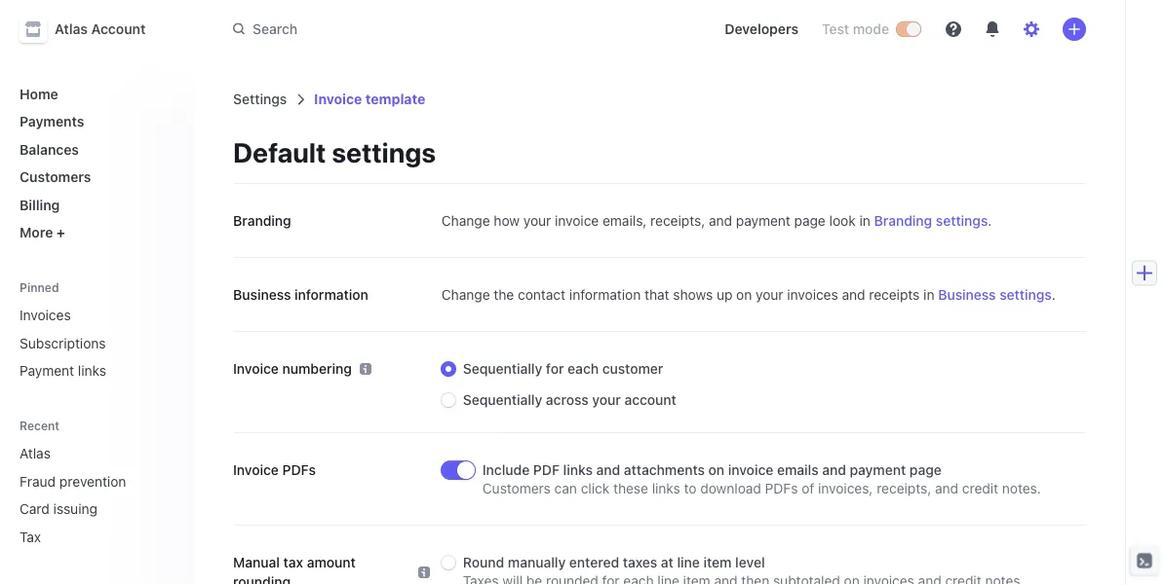 Task type: locate. For each thing, give the bounding box(es) containing it.
pdf
[[533, 463, 560, 479]]

pdfs down emails
[[765, 481, 798, 497]]

your for invoice
[[523, 213, 551, 229]]

links down subscriptions link
[[78, 363, 106, 379]]

tax
[[19, 529, 41, 545]]

0 horizontal spatial page
[[794, 213, 826, 229]]

0 horizontal spatial invoice
[[555, 213, 599, 229]]

sequentially for sequentially across your account
[[463, 392, 542, 409]]

entered
[[569, 555, 619, 571]]

invoices
[[787, 287, 838, 303]]

pdfs
[[282, 463, 316, 479], [765, 481, 798, 497]]

notes.
[[1002, 481, 1041, 497]]

1 vertical spatial change
[[441, 287, 490, 303]]

2 vertical spatial links
[[652, 481, 680, 497]]

line
[[677, 555, 700, 571]]

change the contact information that shows up on your invoices and receipts in business settings .
[[441, 287, 1056, 303]]

customers
[[19, 169, 91, 185], [482, 481, 551, 497]]

1 vertical spatial settings
[[936, 213, 988, 229]]

customers down balances
[[19, 169, 91, 185]]

0 horizontal spatial your
[[523, 213, 551, 229]]

invoice
[[555, 213, 599, 229], [728, 463, 773, 479]]

1 horizontal spatial on
[[736, 287, 752, 303]]

more +
[[19, 225, 65, 241]]

invoice up default settings
[[314, 91, 362, 107]]

0 vertical spatial in
[[859, 213, 870, 229]]

0 vertical spatial your
[[523, 213, 551, 229]]

1 vertical spatial sequentially
[[463, 392, 542, 409]]

1 horizontal spatial settings
[[936, 213, 988, 229]]

Search search field
[[221, 11, 693, 47]]

information
[[294, 287, 368, 303], [569, 287, 641, 303]]

card issuing
[[19, 502, 97, 518]]

branding down default
[[233, 213, 291, 229]]

0 vertical spatial change
[[441, 213, 490, 229]]

0 vertical spatial receipts,
[[650, 213, 705, 229]]

your left invoices
[[756, 287, 783, 303]]

invoice for invoice numbering
[[233, 361, 279, 377]]

1 vertical spatial page
[[910, 463, 942, 479]]

invoice pdfs
[[233, 463, 316, 479]]

your down each
[[592, 392, 621, 409]]

1 horizontal spatial your
[[592, 392, 621, 409]]

these
[[613, 481, 648, 497]]

2 sequentially from the top
[[463, 392, 542, 409]]

payment up invoices, on the bottom right
[[850, 463, 906, 479]]

branding
[[233, 213, 291, 229], [874, 213, 932, 229]]

template
[[365, 91, 425, 107]]

sequentially left across
[[463, 392, 542, 409]]

0 horizontal spatial in
[[859, 213, 870, 229]]

change how your invoice emails, receipts, and payment page look in branding settings .
[[441, 213, 992, 229]]

pdfs up tax
[[282, 463, 316, 479]]

recent
[[19, 419, 60, 433]]

2 horizontal spatial links
[[652, 481, 680, 497]]

default
[[233, 136, 326, 168]]

0 horizontal spatial atlas
[[19, 446, 51, 462]]

atlas inside atlas account button
[[55, 21, 88, 37]]

1 horizontal spatial information
[[569, 287, 641, 303]]

1 change from the top
[[441, 213, 490, 229]]

invoice for invoice template
[[314, 91, 362, 107]]

0 vertical spatial page
[[794, 213, 826, 229]]

0 vertical spatial sequentially
[[463, 361, 542, 377]]

0 vertical spatial invoice
[[555, 213, 599, 229]]

invoice left numbering
[[233, 361, 279, 377]]

atlas inside atlas link
[[19, 446, 51, 462]]

click
[[581, 481, 610, 497]]

taxes
[[623, 555, 657, 571]]

your right how
[[523, 213, 551, 229]]

settings
[[332, 136, 436, 168], [936, 213, 988, 229], [1000, 287, 1052, 303]]

atlas left the account
[[55, 21, 88, 37]]

change for change how your invoice emails, receipts, and payment page look in branding settings .
[[441, 213, 490, 229]]

business right receipts
[[938, 287, 996, 303]]

1 vertical spatial on
[[708, 463, 725, 479]]

1 vertical spatial invoice
[[728, 463, 773, 479]]

subscriptions link
[[12, 328, 179, 359]]

recent navigation links element
[[0, 410, 194, 553]]

1 vertical spatial atlas
[[19, 446, 51, 462]]

links
[[78, 363, 106, 379], [563, 463, 593, 479], [652, 481, 680, 497]]

1 sequentially from the top
[[463, 361, 542, 377]]

0 vertical spatial links
[[78, 363, 106, 379]]

information left that
[[569, 287, 641, 303]]

invoice up download
[[728, 463, 773, 479]]

pinned element
[[12, 300, 179, 387]]

0 horizontal spatial settings
[[332, 136, 436, 168]]

0 horizontal spatial on
[[708, 463, 725, 479]]

1 horizontal spatial business
[[938, 287, 996, 303]]

0 vertical spatial atlas
[[55, 21, 88, 37]]

0 horizontal spatial branding
[[233, 213, 291, 229]]

information up numbering
[[294, 287, 368, 303]]

1 vertical spatial customers
[[482, 481, 551, 497]]

payment up change the contact information that shows up on your invoices and receipts in business settings .
[[736, 213, 791, 229]]

business up invoice numbering
[[233, 287, 291, 303]]

in
[[859, 213, 870, 229], [923, 287, 935, 303]]

of
[[802, 481, 814, 497]]

change left the
[[441, 287, 490, 303]]

manually
[[508, 555, 566, 571]]

contact
[[518, 287, 566, 303]]

1 vertical spatial payment
[[850, 463, 906, 479]]

help image
[[946, 21, 961, 37]]

on up download
[[708, 463, 725, 479]]

1 vertical spatial links
[[563, 463, 593, 479]]

1 horizontal spatial payment
[[850, 463, 906, 479]]

receipts, right invoices, on the bottom right
[[877, 481, 931, 497]]

1 horizontal spatial pdfs
[[765, 481, 798, 497]]

1 horizontal spatial page
[[910, 463, 942, 479]]

your
[[523, 213, 551, 229], [756, 287, 783, 303], [592, 392, 621, 409]]

receipts, inside include pdf links and attachments on invoice emails and payment page customers can click these links to download pdfs of invoices, receipts, and credit notes.
[[877, 481, 931, 497]]

pdfs inside include pdf links and attachments on invoice emails and payment page customers can click these links to download pdfs of invoices, receipts, and credit notes.
[[765, 481, 798, 497]]

on right up
[[736, 287, 752, 303]]

links up can
[[563, 463, 593, 479]]

fraud prevention link
[[12, 466, 151, 498]]

default settings
[[233, 136, 436, 168]]

1 horizontal spatial in
[[923, 287, 935, 303]]

invoice left emails,
[[555, 213, 599, 229]]

receipts,
[[650, 213, 705, 229], [877, 481, 931, 497]]

1 horizontal spatial links
[[563, 463, 593, 479]]

invoice up manual
[[233, 463, 279, 479]]

1 vertical spatial your
[[756, 287, 783, 303]]

customers down include
[[482, 481, 551, 497]]

0 horizontal spatial .
[[988, 213, 992, 229]]

receipts, right emails,
[[650, 213, 705, 229]]

branding right look
[[874, 213, 932, 229]]

billing
[[19, 197, 60, 213]]

0 vertical spatial .
[[988, 213, 992, 229]]

1 horizontal spatial customers
[[482, 481, 551, 497]]

sequentially
[[463, 361, 542, 377], [463, 392, 542, 409]]

1 horizontal spatial branding
[[874, 213, 932, 229]]

0 horizontal spatial links
[[78, 363, 106, 379]]

0 horizontal spatial customers
[[19, 169, 91, 185]]

settings
[[233, 91, 287, 107]]

on
[[736, 287, 752, 303], [708, 463, 725, 479]]

core navigation links element
[[12, 78, 179, 249]]

payment inside include pdf links and attachments on invoice emails and payment page customers can click these links to download pdfs of invoices, receipts, and credit notes.
[[850, 463, 906, 479]]

that
[[645, 287, 669, 303]]

mode
[[853, 21, 889, 37]]

at
[[661, 555, 674, 571]]

0 horizontal spatial business
[[233, 287, 291, 303]]

1 vertical spatial in
[[923, 287, 935, 303]]

2 change from the top
[[441, 287, 490, 303]]

atlas for atlas account
[[55, 21, 88, 37]]

1 horizontal spatial receipts,
[[877, 481, 931, 497]]

and up up
[[709, 213, 732, 229]]

2 vertical spatial invoice
[[233, 463, 279, 479]]

0 horizontal spatial information
[[294, 287, 368, 303]]

0 vertical spatial customers
[[19, 169, 91, 185]]

links down attachments
[[652, 481, 680, 497]]

customers link
[[12, 161, 179, 193]]

1 horizontal spatial .
[[1052, 287, 1056, 303]]

sequentially across your account
[[463, 392, 676, 409]]

invoice numbering
[[233, 361, 352, 377]]

recent element
[[0, 438, 194, 553]]

1 horizontal spatial atlas
[[55, 21, 88, 37]]

1 vertical spatial pdfs
[[765, 481, 798, 497]]

atlas
[[55, 21, 88, 37], [19, 446, 51, 462]]

1 business from the left
[[233, 287, 291, 303]]

0 horizontal spatial receipts,
[[650, 213, 705, 229]]

can
[[554, 481, 577, 497]]

1 horizontal spatial invoice
[[728, 463, 773, 479]]

invoice inside include pdf links and attachments on invoice emails and payment page customers can click these links to download pdfs of invoices, receipts, and credit notes.
[[728, 463, 773, 479]]

on inside include pdf links and attachments on invoice emails and payment page customers can click these links to download pdfs of invoices, receipts, and credit notes.
[[708, 463, 725, 479]]

subscriptions
[[19, 335, 106, 351]]

0 vertical spatial invoice
[[314, 91, 362, 107]]

1 information from the left
[[294, 287, 368, 303]]

in right receipts
[[923, 287, 935, 303]]

1 vertical spatial receipts,
[[877, 481, 931, 497]]

sequentially left for
[[463, 361, 542, 377]]

and
[[709, 213, 732, 229], [842, 287, 865, 303], [596, 463, 620, 479], [822, 463, 846, 479], [935, 481, 958, 497]]

1 vertical spatial invoice
[[233, 361, 279, 377]]

across
[[546, 392, 589, 409]]

2 horizontal spatial settings
[[1000, 287, 1052, 303]]

2 vertical spatial your
[[592, 392, 621, 409]]

attachments
[[624, 463, 705, 479]]

in right look
[[859, 213, 870, 229]]

change left how
[[441, 213, 490, 229]]

2 business from the left
[[938, 287, 996, 303]]

1 vertical spatial .
[[1052, 287, 1056, 303]]

0 horizontal spatial pdfs
[[282, 463, 316, 479]]

invoice
[[314, 91, 362, 107], [233, 361, 279, 377], [233, 463, 279, 479]]

payment
[[736, 213, 791, 229], [850, 463, 906, 479]]

0 horizontal spatial payment
[[736, 213, 791, 229]]

atlas up fraud
[[19, 446, 51, 462]]



Task type: vqa. For each thing, say whether or not it's contained in the screenshot.
Payment links
yes



Task type: describe. For each thing, give the bounding box(es) containing it.
look
[[829, 213, 856, 229]]

atlas link
[[12, 438, 151, 470]]

2 horizontal spatial your
[[756, 287, 783, 303]]

manual tax amount rounding
[[233, 555, 356, 586]]

balances
[[19, 141, 79, 157]]

invoices link
[[12, 300, 179, 331]]

settings link
[[233, 91, 287, 107]]

to
[[684, 481, 697, 497]]

level
[[735, 555, 765, 571]]

how
[[494, 213, 520, 229]]

your for account
[[592, 392, 621, 409]]

tax
[[283, 555, 303, 571]]

Search text field
[[221, 11, 693, 47]]

account
[[91, 21, 146, 37]]

1 branding from the left
[[233, 213, 291, 229]]

customers inside 'link'
[[19, 169, 91, 185]]

item
[[703, 555, 732, 571]]

2 information from the left
[[569, 287, 641, 303]]

page inside include pdf links and attachments on invoice emails and payment page customers can click these links to download pdfs of invoices, receipts, and credit notes.
[[910, 463, 942, 479]]

payments
[[19, 114, 84, 130]]

2 vertical spatial settings
[[1000, 287, 1052, 303]]

atlas account button
[[19, 16, 165, 43]]

manual
[[233, 555, 280, 571]]

emails
[[777, 463, 819, 479]]

account
[[624, 392, 676, 409]]

fraud
[[19, 474, 56, 490]]

invoices
[[19, 308, 71, 324]]

card issuing link
[[12, 494, 151, 526]]

sequentially for sequentially for each customer
[[463, 361, 542, 377]]

notifications image
[[985, 21, 1000, 37]]

emails,
[[603, 213, 647, 229]]

fraud prevention
[[19, 474, 126, 490]]

payment links link
[[12, 355, 179, 387]]

payments link
[[12, 106, 179, 137]]

card
[[19, 502, 50, 518]]

business settings link
[[938, 286, 1052, 305]]

test
[[822, 21, 849, 37]]

0 vertical spatial pdfs
[[282, 463, 316, 479]]

and up invoices, on the bottom right
[[822, 463, 846, 479]]

each
[[568, 361, 599, 377]]

invoices,
[[818, 481, 873, 497]]

sequentially for each customer
[[463, 361, 663, 377]]

2 branding from the left
[[874, 213, 932, 229]]

up
[[717, 287, 733, 303]]

receipts
[[869, 287, 920, 303]]

for
[[546, 361, 564, 377]]

home link
[[12, 78, 179, 110]]

download
[[700, 481, 761, 497]]

payment
[[19, 363, 74, 379]]

settings image
[[1024, 21, 1039, 37]]

round manually entered taxes at line item level
[[463, 555, 765, 571]]

0 vertical spatial payment
[[736, 213, 791, 229]]

+
[[56, 225, 65, 241]]

numbering
[[282, 361, 352, 377]]

tax link
[[12, 522, 151, 553]]

payment links
[[19, 363, 106, 379]]

0 vertical spatial on
[[736, 287, 752, 303]]

test mode
[[822, 21, 889, 37]]

change for change the contact information that shows up on your invoices and receipts in business settings .
[[441, 287, 490, 303]]

and left credit
[[935, 481, 958, 497]]

rounding
[[233, 575, 291, 586]]

atlas for atlas
[[19, 446, 51, 462]]

pinned navigation links element
[[12, 272, 182, 387]]

branding settings link
[[874, 212, 988, 231]]

developers
[[725, 21, 799, 37]]

invoice template
[[314, 91, 425, 107]]

business information
[[233, 287, 368, 303]]

pinned
[[19, 281, 59, 295]]

include pdf links and attachments on invoice emails and payment page customers can click these links to download pdfs of invoices, receipts, and credit notes.
[[482, 463, 1041, 497]]

credit
[[962, 481, 998, 497]]

shows
[[673, 287, 713, 303]]

invoice for invoice pdfs
[[233, 463, 279, 479]]

customer
[[602, 361, 663, 377]]

billing link
[[12, 189, 179, 221]]

the
[[494, 287, 514, 303]]

search
[[253, 21, 298, 37]]

issuing
[[53, 502, 97, 518]]

customers inside include pdf links and attachments on invoice emails and payment page customers can click these links to download pdfs of invoices, receipts, and credit notes.
[[482, 481, 551, 497]]

and up click
[[596, 463, 620, 479]]

round
[[463, 555, 504, 571]]

amount
[[307, 555, 356, 571]]

prevention
[[59, 474, 126, 490]]

balances link
[[12, 134, 179, 165]]

atlas account
[[55, 21, 146, 37]]

links inside pinned element
[[78, 363, 106, 379]]

include
[[482, 463, 530, 479]]

and left receipts
[[842, 287, 865, 303]]

0 vertical spatial settings
[[332, 136, 436, 168]]

more
[[19, 225, 53, 241]]

developers link
[[717, 14, 806, 45]]

home
[[19, 86, 58, 102]]



